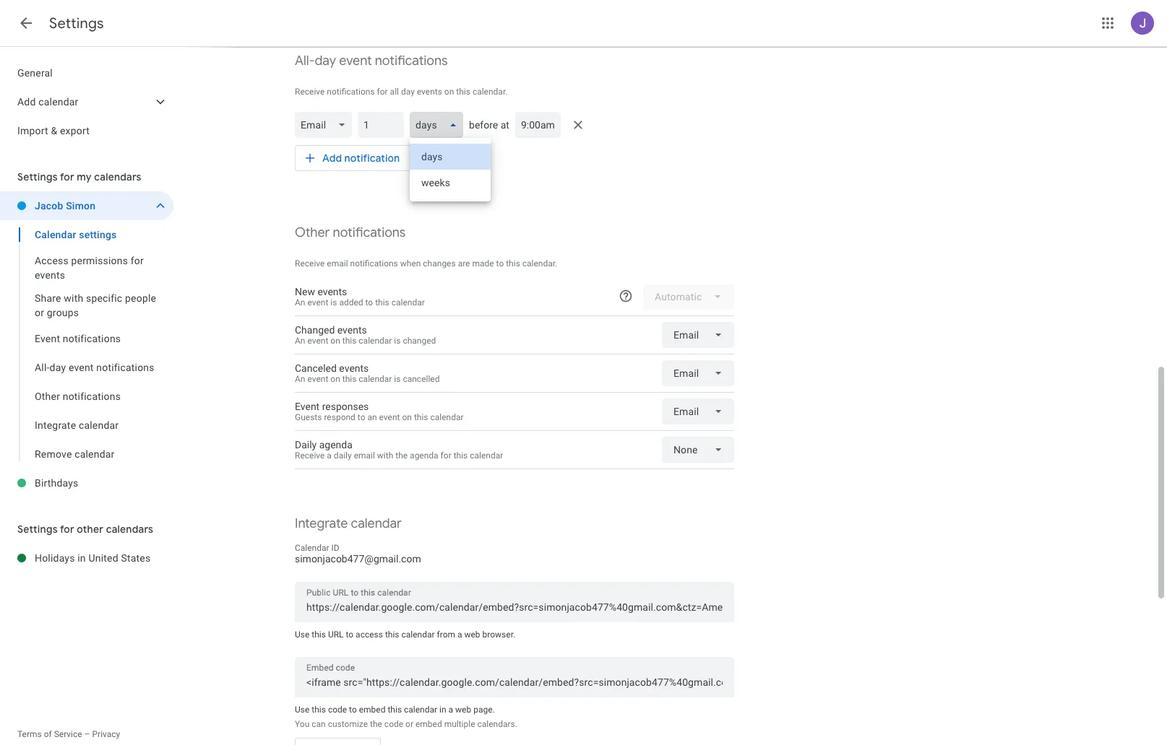 Task type: describe. For each thing, give the bounding box(es) containing it.
daily agenda receive a daily email with the agenda for this calendar
[[295, 439, 503, 461]]

access
[[356, 630, 383, 640]]

event inside new events an event is added to this calendar
[[307, 298, 328, 308]]

events for changed events
[[337, 324, 367, 336]]

changed events an event on this calendar is changed
[[295, 324, 436, 346]]

1 option from the top
[[410, 144, 491, 170]]

2 option from the top
[[410, 170, 491, 196]]

of
[[44, 730, 52, 740]]

new
[[295, 286, 315, 298]]

page.
[[473, 705, 495, 715]]

is inside new events an event is added to this calendar
[[330, 298, 337, 308]]

this inside event responses guests respond to an event on this calendar
[[414, 413, 428, 423]]

day inside group
[[50, 362, 66, 374]]

receive for other
[[295, 259, 325, 269]]

holidays in united states tree item
[[0, 544, 173, 573]]

service
[[54, 730, 82, 740]]

in inside holidays in united states link
[[78, 553, 86, 564]]

an for changed events
[[295, 336, 305, 346]]

0 vertical spatial other notifications
[[295, 225, 406, 241]]

add notification button
[[295, 141, 411, 176]]

use for use this url to access this calendar from a web browser.
[[295, 630, 310, 640]]

the day before at 9am, as email element
[[295, 109, 734, 202]]

this inside changed events an event on this calendar is changed
[[342, 336, 357, 346]]

daily
[[295, 439, 317, 451]]

privacy
[[92, 730, 120, 740]]

this inside canceled events an event on this calendar is cancelled
[[342, 374, 357, 384]]

holidays
[[35, 553, 75, 564]]

event responses guests respond to an event on this calendar
[[295, 401, 464, 423]]

notification
[[344, 152, 400, 165]]

0 vertical spatial calendar.
[[473, 87, 508, 97]]

use this code to embed this calendar in a web page.
[[295, 705, 495, 715]]

changed
[[403, 336, 436, 346]]

customize
[[328, 720, 368, 730]]

event for event responses guests respond to an event on this calendar
[[295, 401, 320, 413]]

browser.
[[482, 630, 515, 640]]

settings for other calendars
[[17, 523, 153, 536]]

permissions
[[71, 255, 128, 267]]

terms of service – privacy
[[17, 730, 120, 740]]

id
[[331, 543, 339, 554]]

are
[[458, 259, 470, 269]]

or inside share with specific people or groups
[[35, 307, 44, 319]]

calendars.
[[477, 720, 517, 730]]

settings heading
[[49, 14, 104, 33]]

privacy link
[[92, 730, 120, 740]]

birthdays link
[[35, 469, 173, 498]]

simon
[[66, 200, 96, 212]]

an
[[367, 413, 377, 423]]

unit of time selection list box
[[410, 138, 491, 202]]

receive for all-
[[295, 87, 325, 97]]

jacob simon tree item
[[0, 192, 173, 220]]

settings for settings for other calendars
[[17, 523, 58, 536]]

1 vertical spatial code
[[384, 720, 403, 730]]

you can customize the code or embed multiple calendars.
[[295, 720, 517, 730]]

from
[[437, 630, 455, 640]]

receive inside 'daily agenda receive a daily email with the agenda for this calendar'
[[295, 451, 325, 461]]

canceled
[[295, 363, 337, 374]]

jacob simon
[[35, 200, 96, 212]]

you
[[295, 720, 310, 730]]

access
[[35, 255, 69, 267]]

calendar id simonjacob477@gmail.com
[[295, 543, 421, 565]]

remove
[[35, 449, 72, 460]]

terms
[[17, 730, 42, 740]]

to right url in the left bottom of the page
[[346, 630, 353, 640]]

this inside 'daily agenda receive a daily email with the agenda for this calendar'
[[454, 451, 468, 461]]

an for canceled events
[[295, 374, 305, 384]]

go back image
[[17, 14, 35, 32]]

add for add calendar
[[17, 96, 36, 108]]

at
[[501, 119, 509, 131]]

0 horizontal spatial agenda
[[319, 439, 353, 451]]

event notifications
[[35, 333, 121, 345]]

receive email notifications when changes are made to this calendar.
[[295, 259, 557, 269]]

integrate calendar inside group
[[35, 420, 119, 431]]

terms of service link
[[17, 730, 82, 740]]

an for new events
[[295, 298, 305, 308]]

for inside 'daily agenda receive a daily email with the agenda for this calendar'
[[441, 451, 451, 461]]

holidays in united states
[[35, 553, 151, 564]]

1 horizontal spatial agenda
[[410, 451, 438, 461]]

simonjacob477@gmail.com
[[295, 554, 421, 565]]

with inside share with specific people or groups
[[64, 293, 83, 304]]

birthdays
[[35, 478, 78, 489]]

specific
[[86, 293, 122, 304]]

calendars for settings for my calendars
[[94, 171, 141, 184]]

Days in advance for notification number field
[[364, 112, 398, 138]]

can
[[312, 720, 326, 730]]

changes
[[423, 259, 456, 269]]

this inside new events an event is added to this calendar
[[375, 298, 389, 308]]

1 horizontal spatial calendar.
[[522, 259, 557, 269]]

jacob
[[35, 200, 63, 212]]

events right all
[[417, 87, 442, 97]]

calendars for settings for other calendars
[[106, 523, 153, 536]]

receive notifications for all day events on this calendar.
[[295, 87, 508, 97]]

export
[[60, 125, 90, 137]]

to right made
[[496, 259, 504, 269]]

use this url to access this calendar from a web browser.
[[295, 630, 515, 640]]

&
[[51, 125, 57, 137]]

other inside group
[[35, 391, 60, 403]]

settings for my calendars tree
[[0, 192, 173, 498]]

on inside event responses guests respond to an event on this calendar
[[402, 413, 412, 423]]



Task type: locate. For each thing, give the bounding box(es) containing it.
0 horizontal spatial other notifications
[[35, 391, 121, 403]]

code
[[328, 705, 347, 715], [384, 720, 403, 730]]

integrate inside "settings for my calendars" tree
[[35, 420, 76, 431]]

0 vertical spatial add
[[17, 96, 36, 108]]

calendar settings
[[35, 229, 117, 241]]

embed left multiple
[[416, 720, 442, 730]]

1 horizontal spatial integrate calendar
[[295, 516, 402, 533]]

email inside 'daily agenda receive a daily email with the agenda for this calendar'
[[354, 451, 375, 461]]

0 vertical spatial the
[[395, 451, 408, 461]]

events down access
[[35, 270, 65, 281]]

1 horizontal spatial calendar
[[295, 543, 329, 554]]

integrate up 'id'
[[295, 516, 348, 533]]

1 horizontal spatial integrate
[[295, 516, 348, 533]]

calendars right my
[[94, 171, 141, 184]]

1 vertical spatial calendars
[[106, 523, 153, 536]]

use left url in the left bottom of the page
[[295, 630, 310, 640]]

on inside canceled events an event on this calendar is cancelled
[[330, 374, 340, 384]]

changed
[[295, 324, 335, 336]]

web for page.
[[455, 705, 471, 715]]

daily
[[334, 451, 352, 461]]

event
[[35, 333, 60, 345], [295, 401, 320, 413]]

holidays in united states link
[[35, 544, 173, 573]]

import & export
[[17, 125, 90, 137]]

3 receive from the top
[[295, 451, 325, 461]]

on up 'daily agenda receive a daily email with the agenda for this calendar'
[[402, 413, 412, 423]]

settings up jacob
[[17, 171, 58, 184]]

event inside group
[[35, 333, 60, 345]]

is left cancelled
[[394, 374, 401, 384]]

2 horizontal spatial day
[[401, 87, 415, 97]]

event for event notifications
[[35, 333, 60, 345]]

an inside canceled events an event on this calendar is cancelled
[[295, 374, 305, 384]]

0 horizontal spatial the
[[370, 720, 382, 730]]

the inside 'daily agenda receive a daily email with the agenda for this calendar'
[[395, 451, 408, 461]]

1 horizontal spatial or
[[405, 720, 413, 730]]

with right the daily
[[377, 451, 393, 461]]

1 vertical spatial email
[[354, 451, 375, 461]]

0 vertical spatial use
[[295, 630, 310, 640]]

other notifications
[[295, 225, 406, 241], [35, 391, 121, 403]]

my
[[77, 171, 92, 184]]

1 horizontal spatial event
[[295, 401, 320, 413]]

calendar for calendar settings
[[35, 229, 76, 241]]

all
[[390, 87, 399, 97]]

0 vertical spatial event
[[35, 333, 60, 345]]

settings right go back image
[[49, 14, 104, 33]]

1 vertical spatial other
[[35, 391, 60, 403]]

or down the "use this code to embed this calendar in a web page."
[[405, 720, 413, 730]]

0 vertical spatial code
[[328, 705, 347, 715]]

add inside tree
[[17, 96, 36, 108]]

a
[[327, 451, 332, 461], [457, 630, 462, 640], [448, 705, 453, 715]]

to inside new events an event is added to this calendar
[[365, 298, 373, 308]]

calendar up access
[[35, 229, 76, 241]]

1 horizontal spatial with
[[377, 451, 393, 461]]

calendar inside tree
[[35, 229, 76, 241]]

for inside access permissions for events
[[131, 255, 144, 267]]

1 vertical spatial all-day event notifications
[[35, 362, 154, 374]]

to right 'added'
[[365, 298, 373, 308]]

code up 'customize'
[[328, 705, 347, 715]]

None field
[[295, 112, 358, 138], [410, 112, 469, 138], [662, 322, 734, 348], [662, 361, 734, 387], [662, 399, 734, 425], [662, 437, 734, 463], [295, 112, 358, 138], [410, 112, 469, 138], [662, 322, 734, 348], [662, 361, 734, 387], [662, 399, 734, 425], [662, 437, 734, 463]]

0 vertical spatial integrate calendar
[[35, 420, 119, 431]]

a for use this url to access this calendar from a web browser.
[[457, 630, 462, 640]]

1 an from the top
[[295, 298, 305, 308]]

1 vertical spatial or
[[405, 720, 413, 730]]

event up changed
[[307, 298, 328, 308]]

all-day event notifications down event notifications in the left top of the page
[[35, 362, 154, 374]]

0 vertical spatial or
[[35, 307, 44, 319]]

receive
[[295, 87, 325, 97], [295, 259, 325, 269], [295, 451, 325, 461]]

web right from
[[464, 630, 480, 640]]

web up multiple
[[455, 705, 471, 715]]

an inside new events an event is added to this calendar
[[295, 298, 305, 308]]

code down the "use this code to embed this calendar in a web page."
[[384, 720, 403, 730]]

add up import
[[17, 96, 36, 108]]

new events an event is added to this calendar
[[295, 286, 425, 308]]

email up new events an event is added to this calendar
[[327, 259, 348, 269]]

on inside changed events an event on this calendar is changed
[[330, 336, 340, 346]]

cancelled
[[403, 374, 440, 384]]

birthdays tree item
[[0, 469, 173, 498]]

group
[[0, 220, 173, 469]]

use for use this code to embed this calendar in a web page.
[[295, 705, 310, 715]]

url
[[328, 630, 344, 640]]

event up 'canceled' on the left of page
[[307, 336, 328, 346]]

add notification
[[322, 152, 400, 165]]

add left notification
[[322, 152, 342, 165]]

is inside changed events an event on this calendar is changed
[[394, 336, 401, 346]]

is left 'changed' on the left of the page
[[394, 336, 401, 346]]

use up you
[[295, 705, 310, 715]]

an up guests
[[295, 374, 305, 384]]

1 vertical spatial integrate calendar
[[295, 516, 402, 533]]

an inside changed events an event on this calendar is changed
[[295, 336, 305, 346]]

event up responses
[[307, 374, 328, 384]]

is for changed events
[[394, 336, 401, 346]]

0 vertical spatial integrate
[[35, 420, 76, 431]]

settings
[[49, 14, 104, 33], [17, 171, 58, 184], [17, 523, 58, 536]]

0 horizontal spatial all-
[[35, 362, 50, 374]]

agenda
[[319, 439, 353, 451], [410, 451, 438, 461]]

1 horizontal spatial the
[[395, 451, 408, 461]]

people
[[125, 293, 156, 304]]

is inside canceled events an event on this calendar is cancelled
[[394, 374, 401, 384]]

before at
[[469, 119, 509, 131]]

respond
[[324, 413, 355, 423]]

add calendar
[[17, 96, 78, 108]]

0 vertical spatial is
[[330, 298, 337, 308]]

0 vertical spatial an
[[295, 298, 305, 308]]

1 horizontal spatial day
[[315, 53, 336, 69]]

calendar. up before at
[[473, 87, 508, 97]]

events inside changed events an event on this calendar is changed
[[337, 324, 367, 336]]

other notifications inside "settings for my calendars" tree
[[35, 391, 121, 403]]

event inside canceled events an event on this calendar is cancelled
[[307, 374, 328, 384]]

1 vertical spatial integrate
[[295, 516, 348, 533]]

email
[[327, 259, 348, 269], [354, 451, 375, 461]]

event left the respond
[[295, 401, 320, 413]]

an
[[295, 298, 305, 308], [295, 336, 305, 346], [295, 374, 305, 384]]

multiple
[[444, 720, 475, 730]]

1 horizontal spatial email
[[354, 451, 375, 461]]

tree containing general
[[0, 59, 173, 145]]

0 vertical spatial email
[[327, 259, 348, 269]]

1 horizontal spatial code
[[384, 720, 403, 730]]

settings for my calendars
[[17, 171, 141, 184]]

0 horizontal spatial other
[[35, 391, 60, 403]]

with inside 'daily agenda receive a daily email with the agenda for this calendar'
[[377, 451, 393, 461]]

embed
[[359, 705, 386, 715], [416, 720, 442, 730]]

calendar inside changed events an event on this calendar is changed
[[359, 336, 392, 346]]

1 horizontal spatial add
[[322, 152, 342, 165]]

2 vertical spatial an
[[295, 374, 305, 384]]

all-day event notifications inside group
[[35, 362, 154, 374]]

0 vertical spatial receive
[[295, 87, 325, 97]]

add
[[17, 96, 36, 108], [322, 152, 342, 165]]

all- inside group
[[35, 362, 50, 374]]

the
[[395, 451, 408, 461], [370, 720, 382, 730]]

1 vertical spatial a
[[457, 630, 462, 640]]

event right an
[[379, 413, 400, 423]]

1 vertical spatial calendar.
[[522, 259, 557, 269]]

web for browser.
[[464, 630, 480, 640]]

event inside event responses guests respond to an event on this calendar
[[295, 401, 320, 413]]

0 horizontal spatial with
[[64, 293, 83, 304]]

on up 'canceled' on the left of page
[[330, 336, 340, 346]]

in left united
[[78, 553, 86, 564]]

events
[[417, 87, 442, 97], [35, 270, 65, 281], [318, 286, 347, 298], [337, 324, 367, 336], [339, 363, 369, 374]]

1 vertical spatial in
[[439, 705, 446, 715]]

event down groups
[[35, 333, 60, 345]]

access permissions for events
[[35, 255, 144, 281]]

0 horizontal spatial calendar.
[[473, 87, 508, 97]]

with up groups
[[64, 293, 83, 304]]

event inside event responses guests respond to an event on this calendar
[[379, 413, 400, 423]]

events inside new events an event is added to this calendar
[[318, 286, 347, 298]]

0 horizontal spatial calendar
[[35, 229, 76, 241]]

0 horizontal spatial add
[[17, 96, 36, 108]]

share with specific people or groups
[[35, 293, 156, 319]]

option
[[410, 144, 491, 170], [410, 170, 491, 196]]

2 use from the top
[[295, 705, 310, 715]]

calendar
[[38, 96, 78, 108], [392, 298, 425, 308], [359, 336, 392, 346], [359, 374, 392, 384], [430, 413, 464, 423], [79, 420, 119, 431], [75, 449, 115, 460], [470, 451, 503, 461], [351, 516, 402, 533], [401, 630, 435, 640], [404, 705, 437, 715]]

2 receive from the top
[[295, 259, 325, 269]]

events right "new"
[[318, 286, 347, 298]]

1 vertical spatial is
[[394, 336, 401, 346]]

1 horizontal spatial in
[[439, 705, 446, 715]]

on up responses
[[330, 374, 340, 384]]

calendar.
[[473, 87, 508, 97], [522, 259, 557, 269]]

Time of day text field
[[521, 118, 555, 132]]

events down changed events an event on this calendar is changed on the left
[[339, 363, 369, 374]]

calendar inside new events an event is added to this calendar
[[392, 298, 425, 308]]

0 horizontal spatial email
[[327, 259, 348, 269]]

made
[[472, 259, 494, 269]]

other
[[295, 225, 330, 241], [35, 391, 60, 403]]

event inside group
[[69, 362, 94, 374]]

agenda down event responses guests respond to an event on this calendar
[[410, 451, 438, 461]]

0 horizontal spatial code
[[328, 705, 347, 715]]

calendar left 'id'
[[295, 543, 329, 554]]

settings for settings
[[49, 14, 104, 33]]

0 vertical spatial settings
[[49, 14, 104, 33]]

settings
[[79, 229, 117, 241]]

1 vertical spatial add
[[322, 152, 342, 165]]

calendar inside event responses guests respond to an event on this calendar
[[430, 413, 464, 423]]

0 vertical spatial a
[[327, 451, 332, 461]]

general
[[17, 67, 53, 79]]

integrate calendar up 'id'
[[295, 516, 402, 533]]

events inside canceled events an event on this calendar is cancelled
[[339, 363, 369, 374]]

calendar inside 'daily agenda receive a daily email with the agenda for this calendar'
[[470, 451, 503, 461]]

an up 'canceled' on the left of page
[[295, 336, 305, 346]]

2 vertical spatial receive
[[295, 451, 325, 461]]

0 vertical spatial all-day event notifications
[[295, 53, 448, 69]]

add for add notification
[[322, 152, 342, 165]]

1 horizontal spatial other notifications
[[295, 225, 406, 241]]

0 horizontal spatial embed
[[359, 705, 386, 715]]

when
[[400, 259, 421, 269]]

2 vertical spatial a
[[448, 705, 453, 715]]

0 horizontal spatial in
[[78, 553, 86, 564]]

calendar for calendar id simonjacob477@gmail.com
[[295, 543, 329, 554]]

or down share at the left top of the page
[[35, 307, 44, 319]]

embed up 'customize'
[[359, 705, 386, 715]]

is left 'added'
[[330, 298, 337, 308]]

guests
[[295, 413, 322, 423]]

event up receive notifications for all day events on this calendar.
[[339, 53, 372, 69]]

other
[[77, 523, 103, 536]]

the down event responses guests respond to an event on this calendar
[[395, 451, 408, 461]]

0 vertical spatial calendars
[[94, 171, 141, 184]]

calendar. right made
[[522, 259, 557, 269]]

other up "new"
[[295, 225, 330, 241]]

group containing calendar settings
[[0, 220, 173, 469]]

settings up holidays
[[17, 523, 58, 536]]

1 horizontal spatial all-
[[295, 53, 315, 69]]

united
[[88, 553, 118, 564]]

calendar inside canceled events an event on this calendar is cancelled
[[359, 374, 392, 384]]

1 horizontal spatial a
[[448, 705, 453, 715]]

0 vertical spatial calendar
[[35, 229, 76, 241]]

event down event notifications in the left top of the page
[[69, 362, 94, 374]]

in up multiple
[[439, 705, 446, 715]]

0 vertical spatial all-
[[295, 53, 315, 69]]

calendar inside calendar id simonjacob477@gmail.com
[[295, 543, 329, 554]]

settings for settings for my calendars
[[17, 171, 58, 184]]

integrate calendar up remove calendar
[[35, 420, 119, 431]]

all-day event notifications up all
[[295, 53, 448, 69]]

0 horizontal spatial integrate calendar
[[35, 420, 119, 431]]

canceled events an event on this calendar is cancelled
[[295, 363, 440, 384]]

to up 'customize'
[[349, 705, 357, 715]]

0 horizontal spatial day
[[50, 362, 66, 374]]

events for new events
[[318, 286, 347, 298]]

1 vertical spatial use
[[295, 705, 310, 715]]

email right the daily
[[354, 451, 375, 461]]

share
[[35, 293, 61, 304]]

2 an from the top
[[295, 336, 305, 346]]

1 vertical spatial receive
[[295, 259, 325, 269]]

event inside changed events an event on this calendar is changed
[[307, 336, 328, 346]]

calendars up states
[[106, 523, 153, 536]]

0 vertical spatial with
[[64, 293, 83, 304]]

in
[[78, 553, 86, 564], [439, 705, 446, 715]]

an up changed
[[295, 298, 305, 308]]

day
[[315, 53, 336, 69], [401, 87, 415, 97], [50, 362, 66, 374]]

before
[[469, 119, 498, 131]]

web
[[464, 630, 480, 640], [455, 705, 471, 715]]

on right all
[[444, 87, 454, 97]]

the down the "use this code to embed this calendar in a web page."
[[370, 720, 382, 730]]

import
[[17, 125, 48, 137]]

0 horizontal spatial a
[[327, 451, 332, 461]]

1 vertical spatial event
[[295, 401, 320, 413]]

other notifications up new events an event is added to this calendar
[[295, 225, 406, 241]]

groups
[[47, 307, 79, 319]]

all-day event notifications
[[295, 53, 448, 69], [35, 362, 154, 374]]

0 horizontal spatial or
[[35, 307, 44, 319]]

0 vertical spatial in
[[78, 553, 86, 564]]

remove calendar
[[35, 449, 115, 460]]

0 vertical spatial other
[[295, 225, 330, 241]]

or
[[35, 307, 44, 319], [405, 720, 413, 730]]

1 receive from the top
[[295, 87, 325, 97]]

1 vertical spatial settings
[[17, 171, 58, 184]]

0 horizontal spatial integrate
[[35, 420, 76, 431]]

to left an
[[358, 413, 365, 423]]

events for canceled events
[[339, 363, 369, 374]]

1 vertical spatial all-
[[35, 362, 50, 374]]

to inside event responses guests respond to an event on this calendar
[[358, 413, 365, 423]]

0 vertical spatial web
[[464, 630, 480, 640]]

a left the daily
[[327, 451, 332, 461]]

agenda down the respond
[[319, 439, 353, 451]]

1 vertical spatial other notifications
[[35, 391, 121, 403]]

tree
[[0, 59, 173, 145]]

calendars
[[94, 171, 141, 184], [106, 523, 153, 536]]

1 vertical spatial calendar
[[295, 543, 329, 554]]

integrate calendar
[[35, 420, 119, 431], [295, 516, 402, 533]]

None text field
[[306, 598, 723, 618], [306, 673, 723, 693], [306, 598, 723, 618], [306, 673, 723, 693]]

use
[[295, 630, 310, 640], [295, 705, 310, 715]]

2 vertical spatial is
[[394, 374, 401, 384]]

calendar
[[35, 229, 76, 241], [295, 543, 329, 554]]

1 use from the top
[[295, 630, 310, 640]]

3 an from the top
[[295, 374, 305, 384]]

added
[[339, 298, 363, 308]]

other notifications down event notifications in the left top of the page
[[35, 391, 121, 403]]

1 vertical spatial with
[[377, 451, 393, 461]]

0 horizontal spatial event
[[35, 333, 60, 345]]

states
[[121, 553, 151, 564]]

1 vertical spatial embed
[[416, 720, 442, 730]]

1 vertical spatial web
[[455, 705, 471, 715]]

1 vertical spatial the
[[370, 720, 382, 730]]

a inside 'daily agenda receive a daily email with the agenda for this calendar'
[[327, 451, 332, 461]]

1 vertical spatial an
[[295, 336, 305, 346]]

on
[[444, 87, 454, 97], [330, 336, 340, 346], [330, 374, 340, 384], [402, 413, 412, 423]]

for
[[377, 87, 388, 97], [60, 171, 74, 184], [131, 255, 144, 267], [441, 451, 451, 461], [60, 523, 74, 536]]

events down 'added'
[[337, 324, 367, 336]]

1 horizontal spatial embed
[[416, 720, 442, 730]]

add inside 'button'
[[322, 152, 342, 165]]

events inside access permissions for events
[[35, 270, 65, 281]]

other up remove
[[35, 391, 60, 403]]

1 horizontal spatial all-day event notifications
[[295, 53, 448, 69]]

0 horizontal spatial all-day event notifications
[[35, 362, 154, 374]]

0 vertical spatial day
[[315, 53, 336, 69]]

a up multiple
[[448, 705, 453, 715]]

–
[[84, 730, 90, 740]]

1 horizontal spatial other
[[295, 225, 330, 241]]

2 vertical spatial day
[[50, 362, 66, 374]]

a for use this code to embed this calendar in a web page.
[[448, 705, 453, 715]]

responses
[[322, 401, 369, 413]]

integrate up remove
[[35, 420, 76, 431]]

is for canceled events
[[394, 374, 401, 384]]

2 vertical spatial settings
[[17, 523, 58, 536]]

a right from
[[457, 630, 462, 640]]

integrate
[[35, 420, 76, 431], [295, 516, 348, 533]]

2 horizontal spatial a
[[457, 630, 462, 640]]

1 vertical spatial day
[[401, 87, 415, 97]]

0 vertical spatial embed
[[359, 705, 386, 715]]



Task type: vqa. For each thing, say whether or not it's contained in the screenshot.
day to the middle
yes



